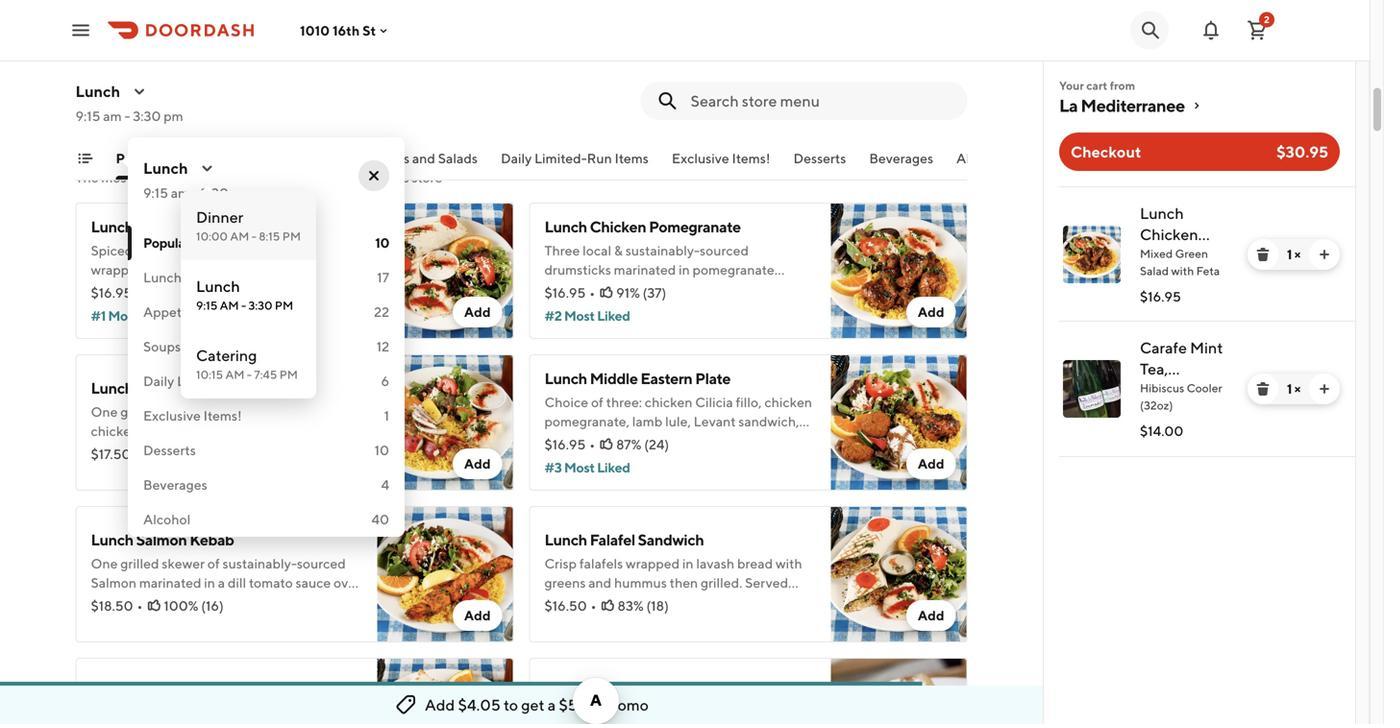 Task type: vqa. For each thing, say whether or not it's contained in the screenshot.
FREE within the the NON DAIRY OREO® COOKIES & CREAM SHAKE Hand-spun Oreo® cookies & cream milkshake made with plant based, dairy free Eclipse® ice cream * cros
no



Task type: describe. For each thing, give the bounding box(es) containing it.
popular items the most commonly ordered items and dishes from this store
[[75, 141, 442, 186]]

karni
[[775, 708, 805, 724]]

1 vertical spatial salads
[[209, 339, 249, 355]]

fillo appetizer image
[[831, 658, 967, 725]]

pm for dinner
[[282, 230, 301, 243]]

40
[[372, 512, 389, 528]]

lunch salmon kebab image
[[377, 507, 514, 643]]

$4.05
[[458, 696, 501, 715]]

#2 most liked
[[545, 308, 630, 324]]

lunch left 'falafel'
[[545, 531, 587, 549]]

91% (37)
[[616, 285, 666, 301]]

popular inside popular items the most commonly ordered items and dishes from this store
[[75, 141, 148, 166]]

pm for lunch
[[275, 299, 293, 312]]

1 horizontal spatial desserts
[[793, 150, 846, 166]]

items inside popular items the most commonly ordered items and dishes from this store
[[152, 141, 204, 166]]

1010
[[300, 22, 330, 38]]

beverages button
[[869, 149, 933, 180]]

daily inside button
[[501, 150, 532, 166]]

(43)
[[192, 285, 217, 301]]

commonly
[[134, 170, 198, 186]]

chicken
[[609, 708, 657, 724]]

a
[[548, 696, 556, 715]]

chicken left 10:00
[[136, 218, 192, 236]]

mediterranee
[[1081, 95, 1185, 116]]

100%
[[164, 598, 198, 614]]

9:15 inside lunch 9:15 am - 3:30 pm
[[196, 299, 217, 312]]

16th
[[333, 22, 360, 38]]

chicken down 'catering'
[[188, 379, 245, 397]]

lunch falafel sandwich image
[[831, 507, 967, 643]]

0 horizontal spatial soups
[[143, 339, 181, 355]]

0 horizontal spatial lunch chicken pomegranate image
[[831, 203, 967, 339]]

most
[[101, 170, 132, 186]]

salad
[[1140, 264, 1169, 278]]

2 vertical spatial and
[[183, 339, 207, 355]]

87%
[[616, 437, 641, 453]]

lunch right most on the top of page
[[143, 159, 188, 177]]

middle
[[590, 370, 638, 388]]

0 horizontal spatial kebab
[[190, 531, 234, 549]]

get
[[521, 696, 545, 715]]

- left ordered
[[192, 185, 198, 201]]

- for dinner
[[251, 230, 256, 243]]

your cart from
[[1059, 79, 1135, 92]]

am for the bottom menus 'icon'
[[171, 185, 190, 201]]

salads inside button
[[438, 150, 478, 166]]

close menu navigation image
[[366, 168, 382, 184]]

8:15
[[259, 230, 280, 243]]

1 horizontal spatial beverages
[[869, 150, 933, 166]]

1 vertical spatial menus image
[[200, 161, 215, 176]]

exclusive inside button
[[672, 150, 729, 166]]

lunch lamb shawarma image
[[377, 658, 514, 725]]

open menu image
[[69, 19, 92, 42]]

9:15 for menus 'icon' to the top
[[75, 108, 100, 124]]

soups and salads button
[[372, 149, 478, 180]]

green
[[1175, 247, 1208, 260]]

88% (43)
[[163, 285, 217, 301]]

0 vertical spatial soups and salads
[[372, 150, 478, 166]]

100% (16)
[[164, 598, 224, 614]]

plate
[[695, 370, 731, 388]]

0 horizontal spatial items!
[[203, 408, 242, 424]]

17
[[377, 270, 389, 285]]

$16.95 up #2
[[545, 285, 586, 301]]

• for chicken
[[589, 285, 595, 301]]

#1
[[91, 308, 106, 324]]

cilicia
[[660, 708, 698, 724]]

4
[[381, 477, 389, 493]]

$14.00
[[1140, 423, 1183, 439]]

#3 most liked
[[545, 460, 630, 476]]

(16)
[[201, 598, 224, 614]]

Item Search search field
[[691, 90, 952, 111]]

0 horizontal spatial limited-
[[177, 373, 229, 389]]

10 for desserts
[[375, 443, 389, 458]]

fillo appetizer choice of: chicken cilicia fillo, cheese karni
[[545, 683, 805, 725]]

eastern
[[640, 370, 692, 388]]

$16.50 •
[[545, 598, 596, 614]]

fillo,
[[700, 708, 726, 724]]

$30.95
[[1277, 143, 1328, 161]]

lunch chicken shawerma image
[[377, 203, 514, 339]]

shawerma
[[195, 218, 266, 236]]

0 horizontal spatial lunch chicken pomegranate
[[545, 218, 741, 236]]

lunch saffron chicken kebab image
[[377, 355, 514, 491]]

1 × for $16.95
[[1287, 247, 1301, 262]]

lunch down daily limited-run items button
[[545, 218, 587, 236]]

94%
[[162, 446, 188, 462]]

add one to cart image
[[1317, 382, 1332, 397]]

soups inside button
[[372, 150, 410, 166]]

6
[[381, 373, 389, 389]]

0 vertical spatial popular items
[[116, 150, 198, 166]]

0 horizontal spatial 3:30
[[133, 108, 161, 124]]

the
[[75, 170, 99, 186]]

appetizer
[[577, 683, 644, 701]]

desserts button
[[793, 149, 846, 180]]

87% (24)
[[616, 437, 669, 453]]

3:30 inside lunch 9:15 am - 3:30 pm
[[249, 299, 272, 312]]

st
[[362, 22, 376, 38]]

your
[[1059, 79, 1084, 92]]

add $4.05 to get a $5 off promo
[[425, 696, 649, 715]]

am for dinner
[[230, 230, 249, 243]]

lunch saffron chicken kebab
[[91, 379, 292, 397]]

am for catering
[[225, 368, 245, 382]]

most for lunch chicken shawerma
[[108, 308, 139, 324]]

91%
[[616, 285, 640, 301]]

most for lunch chicken pomegranate
[[564, 308, 595, 324]]

83% (18)
[[618, 598, 669, 614]]

lunch inside lunch 9:15 am - 3:30 pm
[[196, 277, 240, 296]]

(37)
[[643, 285, 666, 301]]

#1 most liked
[[91, 308, 174, 324]]

checkout
[[1071, 143, 1141, 161]]

$16.50
[[545, 598, 587, 614]]

$16.95 up "#1"
[[91, 285, 132, 301]]

choice
[[545, 708, 588, 724]]

appetizers
[[143, 304, 210, 320]]

1010 16th st button
[[300, 22, 391, 38]]

0 vertical spatial from
[[1110, 79, 1135, 92]]

lunch down most on the top of page
[[91, 218, 133, 236]]

promo
[[603, 696, 649, 715]]

lunch falafel sandwich
[[545, 531, 704, 549]]

1 vertical spatial exclusive
[[143, 408, 201, 424]]

to
[[504, 696, 518, 715]]

off
[[581, 696, 600, 715]]

lunch left salmon
[[91, 531, 133, 549]]

dishes
[[314, 170, 353, 186]]

add button for lunch salmon kebab
[[453, 601, 502, 631]]

chicken up 91%
[[590, 218, 646, 236]]

1 vertical spatial soups and salads
[[143, 339, 249, 355]]

(32oz)
[[1140, 399, 1173, 412]]

lunch left middle
[[545, 370, 587, 388]]

0 horizontal spatial alcohol
[[143, 512, 191, 528]]

$16.95 inside lunch chicken pomegranate list
[[1140, 289, 1181, 305]]

show menu categories image
[[77, 151, 93, 166]]

0 horizontal spatial pomegranate
[[649, 218, 741, 236]]

0 vertical spatial daily limited-run items
[[501, 150, 649, 166]]

run inside button
[[587, 150, 612, 166]]

alcohol button
[[956, 149, 1004, 180]]

× for $14.00
[[1294, 381, 1301, 397]]

2 vertical spatial 1
[[384, 408, 389, 424]]

daily limited-run items button
[[501, 149, 649, 180]]

1 vertical spatial desserts
[[143, 443, 196, 458]]

lunch chicken pomegranate inside list
[[1140, 204, 1234, 265]]

1 vertical spatial popular items
[[143, 235, 225, 251]]

- up most on the top of page
[[124, 108, 130, 124]]

store
[[412, 170, 442, 186]]

lunch left lamb
[[91, 683, 133, 701]]

lunch middle eastern plate
[[545, 370, 731, 388]]

1 vertical spatial 3:30
[[201, 185, 229, 201]]

falafel
[[590, 531, 635, 549]]

$17.50
[[91, 446, 131, 462]]



Task type: locate. For each thing, give the bounding box(es) containing it.
1 vertical spatial soups
[[143, 339, 181, 355]]

lunch left saffron
[[91, 379, 133, 397]]

10 up 4
[[375, 443, 389, 458]]

0 vertical spatial am
[[103, 108, 122, 124]]

10:00
[[196, 230, 228, 243]]

popular items down dinner
[[143, 235, 225, 251]]

- for catering
[[247, 368, 252, 382]]

1 vertical spatial beverages
[[143, 477, 207, 493]]

lunch up mixed at top right
[[1140, 204, 1184, 223]]

la mediterranee
[[1059, 95, 1185, 116]]

2 button
[[1238, 11, 1276, 50]]

9:15 up 'lunch chicken shawerma'
[[143, 185, 168, 201]]

items inside daily limited-run items button
[[615, 150, 649, 166]]

pm right 7:45
[[279, 368, 298, 382]]

2 1 × from the top
[[1287, 381, 1301, 397]]

10 for popular items
[[375, 235, 389, 251]]

9:15 up show menu categories image
[[75, 108, 100, 124]]

10
[[375, 235, 389, 251], [375, 443, 389, 458]]

daily
[[501, 150, 532, 166], [143, 373, 174, 389]]

kebab right salmon
[[190, 531, 234, 549]]

9:15 am - 3:30 pm up show menu categories image
[[75, 108, 183, 124]]

dinner
[[196, 208, 243, 226]]

am for menus 'icon' to the top
[[103, 108, 122, 124]]

1 vertical spatial and
[[288, 170, 311, 186]]

1 horizontal spatial lunch chicken pomegranate
[[1140, 204, 1234, 265]]

beverages
[[869, 150, 933, 166], [143, 477, 207, 493]]

1 vertical spatial daily limited-run items
[[143, 373, 291, 389]]

notification bell image
[[1200, 19, 1223, 42]]

catering
[[196, 347, 257, 365]]

1 vertical spatial pomegranate
[[1140, 247, 1234, 265]]

$18.50 •
[[91, 598, 143, 614]]

1 horizontal spatial lunch chicken pomegranate image
[[1063, 226, 1121, 284]]

salads up 10:15
[[209, 339, 249, 355]]

items
[[152, 141, 204, 166], [165, 150, 198, 166], [615, 150, 649, 166], [192, 235, 225, 251], [257, 373, 291, 389]]

am inside catering 10:15 am - 7:45 pm
[[225, 368, 245, 382]]

liked down 87%
[[597, 460, 630, 476]]

0 horizontal spatial soups and salads
[[143, 339, 249, 355]]

0 vertical spatial alcohol
[[956, 150, 1004, 166]]

of:
[[591, 708, 607, 724]]

cooler
[[1187, 382, 1222, 395]]

1 × from the top
[[1294, 247, 1301, 262]]

9:15 am - 3:30 pm
[[75, 108, 183, 124], [143, 185, 251, 201]]

$5
[[559, 696, 578, 715]]

kebab
[[247, 379, 292, 397], [190, 531, 234, 549]]

2 vertical spatial am
[[225, 368, 245, 382]]

daily left 10:15
[[143, 373, 174, 389]]

salads up store on the top of the page
[[438, 150, 478, 166]]

$16.95 • for middle
[[545, 437, 595, 453]]

0 vertical spatial soups
[[372, 150, 410, 166]]

2 items, open order cart image
[[1246, 19, 1269, 42]]

2 horizontal spatial 3:30
[[249, 299, 272, 312]]

1 horizontal spatial 9:15
[[143, 185, 168, 201]]

items! inside exclusive items! button
[[732, 150, 770, 166]]

0 vertical spatial 3:30
[[133, 108, 161, 124]]

• for falafel
[[591, 598, 596, 614]]

3:30 right (43)
[[249, 299, 272, 312]]

add button for lunch falafel sandwich
[[906, 601, 956, 631]]

0 horizontal spatial menus image
[[132, 84, 147, 99]]

1
[[1287, 247, 1292, 262], [1287, 381, 1292, 397], [384, 408, 389, 424]]

and inside button
[[412, 150, 435, 166]]

10 up 17
[[375, 235, 389, 251]]

liked for eastern
[[597, 460, 630, 476]]

$16.95 down salad at right top
[[1140, 289, 1181, 305]]

and
[[412, 150, 435, 166], [288, 170, 311, 186], [183, 339, 207, 355]]

2 vertical spatial 9:15
[[196, 299, 217, 312]]

1 for $14.00
[[1287, 381, 1292, 397]]

from inside popular items the most commonly ordered items and dishes from this store
[[355, 170, 384, 186]]

1 vertical spatial exclusive items!
[[143, 408, 242, 424]]

(18)
[[646, 598, 669, 614]]

option group containing dinner
[[181, 191, 316, 399]]

× left add one to cart image on the bottom
[[1294, 381, 1301, 397]]

exclusive items!
[[672, 150, 770, 166], [143, 408, 242, 424]]

lunch chicken pomegranate image
[[831, 203, 967, 339], [1063, 226, 1121, 284]]

1 horizontal spatial menus image
[[200, 161, 215, 176]]

pm up "commonly"
[[164, 108, 183, 124]]

lunch chicken pomegranate
[[1140, 204, 1234, 265], [545, 218, 741, 236]]

liked down 91%
[[597, 308, 630, 324]]

× left add one to cart icon
[[1294, 247, 1301, 262]]

soups
[[372, 150, 410, 166], [143, 339, 181, 355]]

1 1 × from the top
[[1287, 247, 1301, 262]]

1 $16.95 • from the top
[[545, 285, 595, 301]]

soups and salads up store on the top of the page
[[372, 150, 478, 166]]

am down dinner
[[230, 230, 249, 243]]

•
[[589, 285, 595, 301], [589, 437, 595, 453], [137, 598, 143, 614], [591, 598, 596, 614]]

12
[[376, 339, 389, 355]]

2 × from the top
[[1294, 381, 1301, 397]]

carafe mint tea, lemonade or hibiscus cooler image
[[1063, 360, 1121, 418]]

- inside catering 10:15 am - 7:45 pm
[[247, 368, 252, 382]]

0 vertical spatial 9:15 am - 3:30 pm
[[75, 108, 183, 124]]

this
[[387, 170, 409, 186]]

0 horizontal spatial exclusive
[[143, 408, 201, 424]]

and right 'items'
[[288, 170, 311, 186]]

most right #2
[[564, 308, 595, 324]]

pm for the bottom menus 'icon'
[[231, 185, 251, 201]]

1 × left add one to cart image on the bottom
[[1287, 381, 1301, 397]]

1 right remove item from cart icon
[[1287, 247, 1292, 262]]

0 vertical spatial menus image
[[132, 84, 147, 99]]

and up 10:15
[[183, 339, 207, 355]]

lunch middle eastern plate image
[[831, 355, 967, 491]]

2 $16.95 • from the top
[[545, 437, 595, 453]]

add button for lunch middle eastern plate
[[906, 449, 956, 480]]

most right "#1"
[[108, 308, 139, 324]]

lunch chicken pomegranate list
[[1044, 186, 1355, 458]]

soups down appetizers
[[143, 339, 181, 355]]

0 vertical spatial 10
[[375, 235, 389, 251]]

cheese
[[729, 708, 772, 724]]

(24)
[[644, 437, 669, 453]]

alcohol up lunch salmon kebab at bottom left
[[143, 512, 191, 528]]

limited-
[[534, 150, 587, 166], [177, 373, 229, 389]]

shawarma
[[177, 683, 248, 701]]

am down 'catering'
[[225, 368, 245, 382]]

0 vertical spatial items!
[[732, 150, 770, 166]]

9:15 right 88%
[[196, 299, 217, 312]]

1 horizontal spatial pm
[[231, 185, 251, 201]]

cart
[[1086, 79, 1108, 92]]

10:15
[[196, 368, 223, 382]]

1 vertical spatial daily
[[143, 373, 174, 389]]

option group
[[181, 191, 316, 399]]

1 vertical spatial 1 ×
[[1287, 381, 1301, 397]]

lunch
[[75, 82, 120, 100], [143, 159, 188, 177], [1140, 204, 1184, 223], [91, 218, 133, 236], [545, 218, 587, 236], [143, 270, 182, 285], [196, 277, 240, 296], [545, 370, 587, 388], [91, 379, 133, 397], [91, 531, 133, 549], [545, 531, 587, 549], [91, 683, 133, 701]]

sandwich
[[638, 531, 704, 549]]

0 horizontal spatial beverages
[[143, 477, 207, 493]]

popular items
[[116, 150, 198, 166], [143, 235, 225, 251]]

1 horizontal spatial 3:30
[[201, 185, 229, 201]]

22
[[374, 304, 389, 320]]

1 horizontal spatial exclusive
[[672, 150, 729, 166]]

chicken up mixed at top right
[[1140, 225, 1198, 244]]

liked down 88%
[[141, 308, 174, 324]]

feta
[[1196, 264, 1220, 278]]

pomegranate
[[649, 218, 741, 236], [1140, 247, 1234, 265]]

1 vertical spatial from
[[355, 170, 384, 186]]

1 vertical spatial pm
[[275, 299, 293, 312]]

1 vertical spatial 9:15 am - 3:30 pm
[[143, 185, 251, 201]]

0 horizontal spatial run
[[229, 373, 255, 389]]

with
[[1171, 264, 1194, 278]]

am inside lunch 9:15 am - 3:30 pm
[[220, 299, 239, 312]]

pomegranate inside list
[[1140, 247, 1234, 265]]

• right $18.50 on the bottom left
[[137, 598, 143, 614]]

la mediterranee link
[[1059, 94, 1340, 117]]

am up most on the top of page
[[103, 108, 122, 124]]

0 vertical spatial run
[[587, 150, 612, 166]]

- inside "dinner 10:00 am - 8:15 pm"
[[251, 230, 256, 243]]

lamb
[[136, 683, 175, 701]]

1 × left add one to cart icon
[[1287, 247, 1301, 262]]

0 vertical spatial pm
[[164, 108, 183, 124]]

pm inside lunch 9:15 am - 3:30 pm
[[275, 299, 293, 312]]

liked for shawerma
[[141, 308, 174, 324]]

0 horizontal spatial am
[[103, 108, 122, 124]]

soups and salads up 10:15
[[143, 339, 249, 355]]

hibiscus cooler (32oz)
[[1140, 382, 1222, 412]]

• right $16.50
[[591, 598, 596, 614]]

lunch right 88%
[[196, 277, 240, 296]]

0 horizontal spatial salads
[[209, 339, 249, 355]]

pm for catering
[[279, 368, 298, 382]]

1 horizontal spatial items!
[[732, 150, 770, 166]]

pm for menus 'icon' to the top
[[164, 108, 183, 124]]

1 horizontal spatial daily limited-run items
[[501, 150, 649, 166]]

$16.95 •
[[545, 285, 595, 301], [545, 437, 595, 453]]

1 right remove item from cart image
[[1287, 381, 1292, 397]]

- for lunch
[[241, 299, 246, 312]]

0 vertical spatial 1
[[1287, 247, 1292, 262]]

soups and salads
[[372, 150, 478, 166], [143, 339, 249, 355]]

am up 'lunch chicken shawerma'
[[171, 185, 190, 201]]

$16.95 • up #2
[[545, 285, 595, 301]]

lunch up appetizers
[[143, 270, 182, 285]]

alcohol right beverages "button"
[[956, 150, 1004, 166]]

83%
[[618, 598, 644, 614]]

soups up this at the left of the page
[[372, 150, 410, 166]]

menus image right "commonly"
[[200, 161, 215, 176]]

0 vertical spatial salads
[[438, 150, 478, 166]]

pm right 8:15
[[282, 230, 301, 243]]

am right (43)
[[220, 299, 239, 312]]

1 vertical spatial 10
[[375, 443, 389, 458]]

× for $16.95
[[1294, 247, 1301, 262]]

$16.95 up #3
[[545, 437, 586, 453]]

1 vertical spatial $16.95 •
[[545, 437, 595, 453]]

1 vertical spatial limited-
[[177, 373, 229, 389]]

am inside "dinner 10:00 am - 8:15 pm"
[[230, 230, 249, 243]]

1 vertical spatial run
[[229, 373, 255, 389]]

pm
[[164, 108, 183, 124], [231, 185, 251, 201]]

1 horizontal spatial limited-
[[534, 150, 587, 166]]

hibiscus
[[1140, 382, 1184, 395]]

2 vertical spatial pm
[[279, 368, 298, 382]]

1 horizontal spatial alcohol
[[956, 150, 1004, 166]]

am for lunch
[[220, 299, 239, 312]]

desserts right $17.50
[[143, 443, 196, 458]]

mixed
[[1140, 247, 1173, 260]]

1 vertical spatial 1
[[1287, 381, 1292, 397]]

add button for lunch chicken pomegranate
[[906, 297, 956, 328]]

0 vertical spatial pomegranate
[[649, 218, 741, 236]]

1 vertical spatial 9:15
[[143, 185, 168, 201]]

1 horizontal spatial run
[[587, 150, 612, 166]]

most right #3
[[564, 460, 595, 476]]

3:30 up "commonly"
[[133, 108, 161, 124]]

from
[[1110, 79, 1135, 92], [355, 170, 384, 186]]

1 vertical spatial kebab
[[190, 531, 234, 549]]

0 vertical spatial pm
[[282, 230, 301, 243]]

1 horizontal spatial daily
[[501, 150, 532, 166]]

3:30 up dinner
[[201, 185, 229, 201]]

#2
[[545, 308, 562, 324]]

catering 10:15 am - 7:45 pm
[[196, 347, 298, 382]]

from up la mediterranee on the top
[[1110, 79, 1135, 92]]

- right (43)
[[241, 299, 246, 312]]

exclusive items! button
[[672, 149, 770, 180]]

None radio
[[181, 330, 316, 399]]

lunch chicken shawerma
[[91, 218, 266, 236]]

pm inside catering 10:15 am - 7:45 pm
[[279, 368, 298, 382]]

9:15 for the bottom menus 'icon'
[[143, 185, 168, 201]]

0 horizontal spatial 9:15
[[75, 108, 100, 124]]

1 horizontal spatial soups and salads
[[372, 150, 478, 166]]

chicken inside list
[[1140, 225, 1198, 244]]

3:30
[[133, 108, 161, 124], [201, 185, 229, 201], [249, 299, 272, 312]]

• for middle
[[589, 437, 595, 453]]

desserts down item search search field
[[793, 150, 846, 166]]

1 vertical spatial am
[[171, 185, 190, 201]]

94% (19)
[[162, 446, 213, 462]]

1 horizontal spatial kebab
[[247, 379, 292, 397]]

and up store on the top of the page
[[412, 150, 435, 166]]

0 vertical spatial am
[[230, 230, 249, 243]]

fillo
[[545, 683, 574, 701]]

(19)
[[191, 446, 213, 462]]

0 vertical spatial kebab
[[247, 379, 292, 397]]

1 vertical spatial alcohol
[[143, 512, 191, 528]]

pm inside "dinner 10:00 am - 8:15 pm"
[[282, 230, 301, 243]]

• for salmon
[[137, 598, 143, 614]]

la
[[1059, 95, 1078, 116]]

kebab down 'catering'
[[247, 379, 292, 397]]

add one to cart image
[[1317, 247, 1332, 262]]

$16.95 • for chicken
[[545, 285, 595, 301]]

1 ×
[[1287, 247, 1301, 262], [1287, 381, 1301, 397]]

daily right soups and salads button
[[501, 150, 532, 166]]

0 horizontal spatial from
[[355, 170, 384, 186]]

menus image
[[132, 84, 147, 99], [200, 161, 215, 176]]

none radio containing catering
[[181, 330, 316, 399]]

#3
[[545, 460, 562, 476]]

1 × for $14.00
[[1287, 381, 1301, 397]]

remove item from cart image
[[1255, 247, 1271, 262]]

daily limited-run items
[[501, 150, 649, 166], [143, 373, 291, 389]]

limited- inside daily limited-run items button
[[534, 150, 587, 166]]

menus image up "commonly"
[[132, 84, 147, 99]]

lunch lamb shawarma
[[91, 683, 248, 701]]

lunch down the open menu icon
[[75, 82, 120, 100]]

0 horizontal spatial exclusive items!
[[143, 408, 242, 424]]

1 horizontal spatial and
[[288, 170, 311, 186]]

1 for $16.95
[[1287, 247, 1292, 262]]

items
[[252, 170, 286, 186]]

2 horizontal spatial and
[[412, 150, 435, 166]]

- left 8:15
[[251, 230, 256, 243]]

beverages left alcohol button
[[869, 150, 933, 166]]

• up #3 most liked
[[589, 437, 595, 453]]

am
[[103, 108, 122, 124], [171, 185, 190, 201]]

items! down lunch saffron chicken kebab
[[203, 408, 242, 424]]

0 horizontal spatial desserts
[[143, 443, 196, 458]]

0 vertical spatial limited-
[[534, 150, 587, 166]]

salmon
[[136, 531, 187, 549]]

lunch 9:15 am - 3:30 pm
[[196, 277, 293, 312]]

• up #2 most liked
[[589, 285, 595, 301]]

$16.95 • up #3
[[545, 437, 595, 453]]

0 horizontal spatial daily limited-run items
[[143, 373, 291, 389]]

items! left desserts button
[[732, 150, 770, 166]]

9:15 am - 3:30 pm up dinner
[[143, 185, 251, 201]]

1 horizontal spatial from
[[1110, 79, 1135, 92]]

lunch salmon kebab
[[91, 531, 234, 549]]

and inside popular items the most commonly ordered items and dishes from this store
[[288, 170, 311, 186]]

1 down "6"
[[384, 408, 389, 424]]

pm up catering 10:15 am - 7:45 pm
[[275, 299, 293, 312]]

liked for pomegranate
[[597, 308, 630, 324]]

pm left 'items'
[[231, 185, 251, 201]]

1010 16th st
[[300, 22, 376, 38]]

0 vertical spatial beverages
[[869, 150, 933, 166]]

1 vertical spatial am
[[220, 299, 239, 312]]

0 vertical spatial $16.95 •
[[545, 285, 595, 301]]

from left this at the left of the page
[[355, 170, 384, 186]]

liked
[[141, 308, 174, 324], [597, 308, 630, 324], [597, 460, 630, 476]]

88%
[[163, 285, 189, 301]]

0 vertical spatial exclusive items!
[[672, 150, 770, 166]]

0 vertical spatial desserts
[[793, 150, 846, 166]]

most for lunch middle eastern plate
[[564, 460, 595, 476]]

0 vertical spatial and
[[412, 150, 435, 166]]

popular items up "commonly"
[[116, 150, 198, 166]]

1 horizontal spatial salads
[[438, 150, 478, 166]]

remove item from cart image
[[1255, 382, 1271, 397]]

lunch inside list
[[1140, 204, 1184, 223]]

None radio
[[181, 191, 316, 260], [181, 260, 316, 330], [181, 191, 316, 260], [181, 260, 316, 330]]

- left 7:45
[[247, 368, 252, 382]]

0 vertical spatial ×
[[1294, 247, 1301, 262]]

beverages down 94% at the left bottom of the page
[[143, 477, 207, 493]]

- inside lunch 9:15 am - 3:30 pm
[[241, 299, 246, 312]]

1 horizontal spatial pomegranate
[[1140, 247, 1234, 265]]

1 vertical spatial ×
[[1294, 381, 1301, 397]]

1 horizontal spatial am
[[171, 185, 190, 201]]

0 horizontal spatial and
[[183, 339, 207, 355]]



